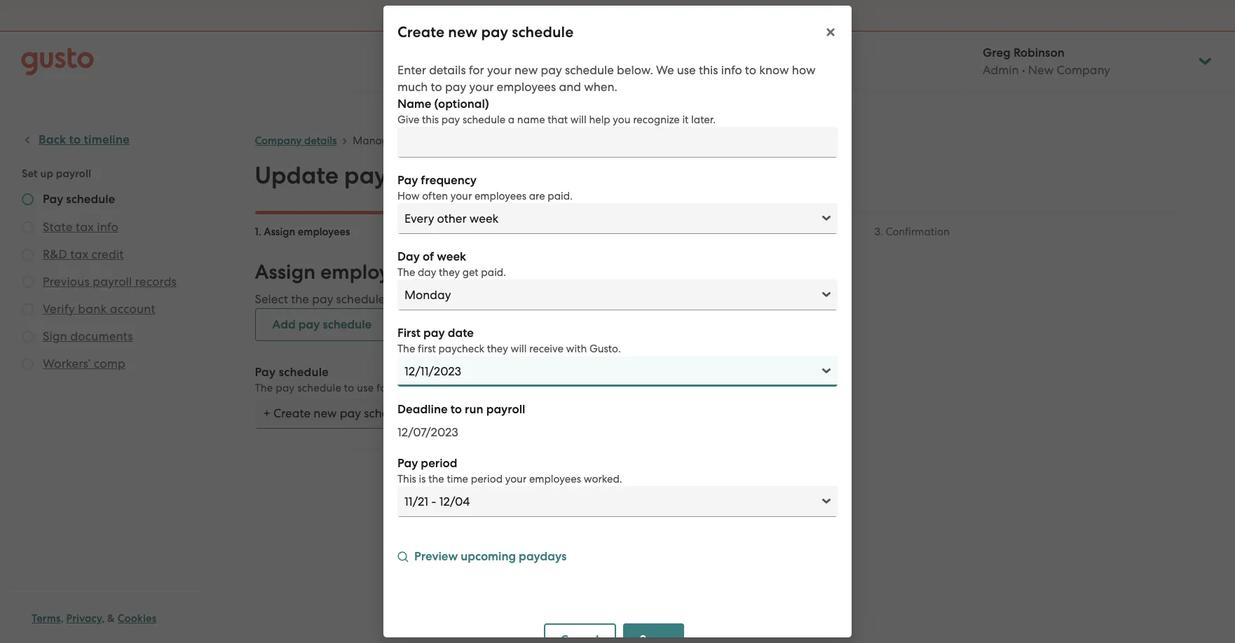 Task type: locate. For each thing, give the bounding box(es) containing it.
your right time
[[505, 473, 527, 486]]

will right "that"
[[571, 114, 587, 126]]

0 vertical spatial and
[[556, 9, 575, 22]]

schedules for update pay schedules
[[393, 161, 501, 190]]

0 vertical spatial period
[[421, 456, 458, 471]]

employees left are
[[475, 190, 527, 203]]

the down 'day'
[[398, 266, 415, 279]]

employees up name
[[497, 80, 556, 94]]

1 horizontal spatial they
[[487, 343, 508, 356]]

the down add
[[255, 382, 273, 395]]

pay inside pay frequency how often your employees are paid.
[[398, 173, 418, 188]]

pay inside pay period this is the time period your employees worked.
[[398, 456, 418, 471]]

the for first pay date
[[398, 343, 415, 356]]

name
[[517, 114, 545, 126]]

use inside enter details for your new pay schedule below. we use this info to know how much to pay your employees and when.
[[677, 63, 696, 77]]

schedule up when. on the top left of page
[[565, 63, 614, 77]]

later.
[[691, 114, 716, 126]]

12/07/2023
[[398, 426, 458, 440]]

the
[[291, 292, 309, 306], [429, 473, 444, 486]]

1 vertical spatial pay
[[255, 365, 276, 380]]

back button
[[420, 472, 482, 505]]

terms link
[[32, 613, 61, 625]]

use left all
[[357, 382, 374, 395]]

the inside first pay date the first paycheck they will receive with gusto.
[[398, 343, 415, 356]]

module__icon___go7vc image
[[398, 552, 409, 563]]

we
[[656, 63, 674, 77]]

review and submit
[[577, 226, 668, 238]]

1 vertical spatial the
[[429, 473, 444, 486]]

first
[[418, 343, 436, 356]]

week
[[437, 250, 466, 264]]

1 , from the left
[[61, 613, 64, 625]]

period up is
[[421, 456, 458, 471]]

0 vertical spatial assign
[[264, 226, 295, 238]]

assign employees to pay schedules
[[255, 260, 583, 285]]

pay right add
[[298, 318, 320, 332]]

1 horizontal spatial will
[[571, 114, 587, 126]]

pay inside pay schedule the pay schedule to use for all employees
[[276, 382, 295, 395]]

assign down update
[[264, 226, 295, 238]]

manage pay schedules
[[353, 135, 466, 147]]

1 horizontal spatial paid.
[[548, 190, 573, 203]]

create new pay schedule dialog
[[384, 6, 852, 644]]

into
[[477, 9, 496, 22]]

0 vertical spatial the
[[291, 292, 309, 306]]

get
[[463, 266, 479, 279]]

0 vertical spatial this
[[699, 63, 718, 77]]

your inside pay frequency how often your employees are paid.
[[451, 190, 472, 203]]

0 horizontal spatial ,
[[61, 613, 64, 625]]

this
[[398, 473, 416, 486]]

1 horizontal spatial this
[[699, 63, 718, 77]]

the inside the day of week the day they get paid.
[[398, 266, 415, 279]]

0 horizontal spatial the
[[291, 292, 309, 306]]

pay down add
[[276, 382, 295, 395]]

this right give
[[422, 114, 439, 126]]

pay down (optional) at the top left of page
[[442, 114, 460, 126]]

1 vertical spatial use
[[357, 382, 374, 395]]

recognize
[[633, 114, 680, 126]]

0 vertical spatial schedules
[[418, 135, 466, 147]]

paid. right get
[[481, 266, 506, 279]]

schedule left the you'd at the left top of page
[[336, 292, 385, 306]]

1 horizontal spatial details
[[429, 63, 466, 77]]

your down frequency
[[451, 190, 472, 203]]

schedule up pay schedule the pay schedule to use for all employees
[[323, 318, 372, 332]]

pay up this
[[398, 456, 418, 471]]

pay up first
[[424, 326, 445, 341]]

the inside pay period this is the time period your employees worked.
[[429, 473, 444, 486]]

pay period this is the time period your employees worked.
[[398, 456, 622, 486]]

0 vertical spatial use
[[677, 63, 696, 77]]

details inside enter details for your new pay schedule below. we use this info to know how much to pay your employees and when.
[[429, 63, 466, 77]]

we're
[[578, 9, 604, 22]]

details
[[429, 63, 466, 77], [304, 135, 337, 147]]

1 vertical spatial for
[[377, 382, 391, 395]]

it.
[[665, 9, 674, 22]]

0 vertical spatial details
[[429, 63, 466, 77]]

schedule inside name (optional) give this pay schedule a name that will help you recognize it later.
[[463, 114, 506, 126]]

a left name
[[508, 114, 515, 126]]

update pay schedules
[[255, 161, 501, 190]]

minutes.
[[768, 9, 810, 22]]

1 horizontal spatial period
[[471, 473, 503, 486]]

for left all
[[377, 382, 391, 395]]

details right enter on the left of page
[[429, 63, 466, 77]]

manage
[[353, 135, 394, 147]]

1 vertical spatial this
[[422, 114, 439, 126]]

0 vertical spatial new
[[448, 23, 478, 41]]

give
[[398, 114, 420, 126]]

0 horizontal spatial use
[[357, 382, 374, 395]]

they down week
[[439, 266, 460, 279]]

in
[[726, 9, 735, 22]]

0 horizontal spatial paid.
[[481, 266, 506, 279]]

0 horizontal spatial they
[[439, 266, 460, 279]]

paid. right are
[[548, 190, 573, 203]]

, left &
[[102, 613, 105, 625]]

continue button
[[489, 472, 574, 505]]

1 vertical spatial new
[[515, 63, 538, 77]]

deadline
[[398, 402, 448, 417]]

they right paycheck
[[487, 343, 508, 356]]

1 horizontal spatial the
[[429, 473, 444, 486]]

this left info
[[699, 63, 718, 77]]

0 vertical spatial will
[[571, 114, 587, 126]]

will inside first pay date the first paycheck they will receive with gusto.
[[511, 343, 527, 356]]

you'd
[[388, 292, 417, 306]]

pay left the schedule.
[[518, 292, 539, 306]]

continue
[[506, 481, 556, 496]]

employees left 'worked.'
[[529, 473, 581, 486]]

will left receive in the left bottom of the page
[[511, 343, 527, 356]]

and left we're
[[556, 9, 575, 22]]

add
[[456, 292, 479, 306]]

how
[[398, 190, 420, 203]]

pay
[[481, 23, 508, 41], [541, 63, 562, 77], [445, 80, 466, 94], [442, 114, 460, 126], [397, 135, 416, 147], [344, 161, 387, 190], [450, 260, 487, 285], [312, 292, 333, 306], [518, 292, 539, 306], [298, 318, 320, 332], [424, 326, 445, 341], [276, 382, 295, 395]]

0 horizontal spatial will
[[511, 343, 527, 356]]

the inside pay schedule the pay schedule to use for all employees
[[255, 382, 273, 395]]

this inside name (optional) give this pay schedule a name that will help you recognize it later.
[[422, 114, 439, 126]]

schedule inside enter details for your new pay schedule below. we use this info to know how much to pay your employees and when.
[[565, 63, 614, 77]]

employees inside pay period this is the time period your employees worked.
[[529, 473, 581, 486]]

terms
[[32, 613, 61, 625]]

day of week the day they get paid.
[[398, 250, 506, 279]]

date
[[448, 326, 474, 341]]

0 vertical spatial the
[[398, 266, 415, 279]]

2 vertical spatial pay
[[398, 456, 418, 471]]

paid.
[[548, 190, 573, 203], [481, 266, 506, 279]]

and up name (optional) give this pay schedule a name that will help you recognize it later.
[[559, 80, 581, 94]]

day
[[398, 250, 420, 264]]

gusto ran into a problem, and we're working on it. try again in a few minutes.
[[425, 9, 810, 22]]

few
[[747, 9, 765, 22]]

and left submit
[[613, 226, 633, 238]]

1 vertical spatial and
[[559, 80, 581, 94]]

run
[[465, 402, 484, 417]]

info
[[721, 63, 742, 77]]

1 vertical spatial paid.
[[481, 266, 506, 279]]

receive
[[529, 343, 564, 356]]

schedule
[[512, 23, 574, 41], [565, 63, 614, 77], [463, 114, 506, 126], [336, 292, 385, 306], [323, 318, 372, 332], [279, 365, 329, 380], [297, 382, 341, 395]]

pay inside first pay date the first paycheck they will receive with gusto.
[[424, 326, 445, 341]]

the right is
[[429, 473, 444, 486]]

for inside enter details for your new pay schedule below. we use this info to know how much to pay your employees and when.
[[469, 63, 484, 77]]

time
[[447, 473, 468, 486]]

2 vertical spatial new
[[492, 292, 515, 306]]

with
[[566, 343, 587, 356]]

0 vertical spatial for
[[469, 63, 484, 77]]

schedules down give
[[418, 135, 466, 147]]

1 vertical spatial details
[[304, 135, 337, 147]]

Name (optional) text field
[[398, 127, 838, 158]]

assign up the select
[[255, 260, 316, 285]]

0 vertical spatial they
[[439, 266, 460, 279]]

and inside enter details for your new pay schedule below. we use this info to know how much to pay your employees and when.
[[559, 80, 581, 94]]

1 vertical spatial will
[[511, 343, 527, 356]]

0 horizontal spatial this
[[422, 114, 439, 126]]

assign
[[264, 226, 295, 238], [255, 260, 316, 285]]

schedule down (optional) at the top left of page
[[463, 114, 506, 126]]

cookies
[[118, 613, 157, 625]]

0 vertical spatial paid.
[[548, 190, 573, 203]]

details up update
[[304, 135, 337, 147]]

below.
[[617, 63, 653, 77]]

pay down add
[[255, 365, 276, 380]]

1 horizontal spatial for
[[469, 63, 484, 77]]

for inside pay schedule the pay schedule to use for all employees
[[377, 382, 391, 395]]

new up name
[[515, 63, 538, 77]]

will
[[571, 114, 587, 126], [511, 343, 527, 356]]

1 horizontal spatial use
[[677, 63, 696, 77]]

period right time
[[471, 473, 503, 486]]

employees
[[497, 80, 556, 94], [475, 190, 527, 203], [298, 226, 350, 238], [321, 260, 421, 285], [408, 382, 461, 395], [529, 473, 581, 486]]

problem,
[[508, 9, 553, 22]]

1 vertical spatial the
[[398, 343, 415, 356]]

name (optional) give this pay schedule a name that will help you recognize it later.
[[398, 97, 716, 126]]

employees down update
[[298, 226, 350, 238]]

to
[[745, 63, 757, 77], [431, 80, 442, 94], [426, 260, 446, 285], [344, 382, 354, 395], [451, 402, 462, 417]]

your
[[487, 63, 512, 77], [469, 80, 494, 94], [451, 190, 472, 203], [505, 473, 527, 486]]

submit
[[635, 226, 668, 238]]

privacy link
[[66, 613, 102, 625]]

new right "add"
[[492, 292, 515, 306]]

upcoming
[[461, 550, 516, 564]]

employees inside pay schedule the pay schedule to use for all employees
[[408, 382, 461, 395]]

1 vertical spatial they
[[487, 343, 508, 356]]

your inside pay period this is the time period your employees worked.
[[505, 473, 527, 486]]

company details
[[255, 135, 337, 147]]

they
[[439, 266, 460, 279], [487, 343, 508, 356]]

dialog main content element
[[384, 53, 852, 644]]

pay inside pay schedule the pay schedule to use for all employees
[[255, 365, 276, 380]]

0 horizontal spatial for
[[377, 382, 391, 395]]

account menu element
[[965, 32, 1214, 91]]

pay up how
[[398, 173, 418, 188]]

0 horizontal spatial details
[[304, 135, 337, 147]]

, left privacy link at the bottom left of page
[[61, 613, 64, 625]]

that
[[548, 114, 568, 126]]

1 horizontal spatial ,
[[102, 613, 105, 625]]

schedules down manage pay schedules
[[393, 161, 501, 190]]

paid. inside pay frequency how often your employees are paid.
[[548, 190, 573, 203]]

use right we
[[677, 63, 696, 77]]

schedule inside button
[[323, 318, 372, 332]]

1 vertical spatial schedules
[[393, 161, 501, 190]]

0 vertical spatial pay
[[398, 173, 418, 188]]

schedules up the schedule.
[[491, 260, 583, 285]]

your down create new pay schedule at the top left of page
[[487, 63, 512, 77]]

employees up deadline
[[408, 382, 461, 395]]

the right the select
[[291, 292, 309, 306]]

new down 'ran'
[[448, 23, 478, 41]]

paid. inside the day of week the day they get paid.
[[481, 266, 506, 279]]

1 vertical spatial assign
[[255, 260, 316, 285]]

is
[[419, 473, 426, 486]]

for up (optional) at the top left of page
[[469, 63, 484, 77]]

the down first
[[398, 343, 415, 356]]

new
[[448, 23, 478, 41], [515, 63, 538, 77], [492, 292, 515, 306]]

a
[[499, 9, 506, 22], [738, 9, 745, 22], [508, 114, 515, 126], [482, 292, 489, 306]]

2 vertical spatial the
[[255, 382, 273, 395]]



Task type: vqa. For each thing, say whether or not it's contained in the screenshot.


Task type: describe. For each thing, give the bounding box(es) containing it.
schedules for manage pay schedules
[[418, 135, 466, 147]]

assign for assign employees to pay schedules
[[255, 260, 316, 285]]

employees up the you'd at the left top of page
[[321, 260, 421, 285]]

add pay schedule
[[272, 318, 372, 332]]

pay frequency how often your employees are paid.
[[398, 173, 573, 203]]

will inside name (optional) give this pay schedule a name that will help you recognize it later.
[[571, 114, 587, 126]]

pay for pay period
[[398, 456, 418, 471]]

worked.
[[584, 473, 622, 486]]

your up (optional) at the top left of page
[[469, 80, 494, 94]]

pay inside add pay schedule button
[[298, 318, 320, 332]]

&
[[107, 613, 115, 625]]

assign for assign employees
[[264, 226, 295, 238]]

pay down the manage at the left of the page
[[344, 161, 387, 190]]

create
[[398, 23, 445, 41]]

2 vertical spatial schedules
[[491, 260, 583, 285]]

gusto.
[[590, 343, 621, 356]]

add
[[272, 318, 296, 332]]

ran
[[458, 9, 474, 22]]

enter details for your new pay schedule below. we use this info to know how much to pay your employees and when.
[[398, 63, 816, 94]]

pay down give
[[397, 135, 416, 147]]

help
[[589, 114, 611, 126]]

to inside pay schedule the pay schedule to use for all employees
[[344, 382, 354, 395]]

0 horizontal spatial period
[[421, 456, 458, 471]]

paid. for pay frequency
[[548, 190, 573, 203]]

a inside name (optional) give this pay schedule a name that will help you recognize it later.
[[508, 114, 515, 126]]

2 , from the left
[[102, 613, 105, 625]]

schedule down the problem,
[[512, 23, 574, 41]]

often
[[422, 190, 448, 203]]

pay down into
[[481, 23, 508, 41]]

select the pay schedule you'd like or add a new pay schedule.
[[255, 292, 594, 306]]

like
[[420, 292, 439, 306]]

paycheck
[[439, 343, 485, 356]]

first
[[398, 326, 421, 341]]

pay up name (optional) give this pay schedule a name that will help you recognize it later.
[[541, 63, 562, 77]]

schedule down add pay schedule button
[[279, 365, 329, 380]]

a right "add"
[[482, 292, 489, 306]]

enter
[[398, 63, 426, 77]]

details for company
[[304, 135, 337, 147]]

deadline to run payroll element
[[398, 401, 838, 441]]

working
[[607, 9, 647, 22]]

new inside enter details for your new pay schedule below. we use this info to know how much to pay your employees and when.
[[515, 63, 538, 77]]

preview upcoming paydays
[[414, 550, 567, 564]]

select
[[255, 292, 288, 306]]

preview upcoming paydays button
[[398, 549, 567, 568]]

add pay schedule button
[[255, 309, 389, 341]]

pay up (optional) at the top left of page
[[445, 80, 466, 94]]

day
[[418, 266, 436, 279]]

it
[[683, 114, 689, 126]]

or
[[442, 292, 453, 306]]

employees inside pay frequency how often your employees are paid.
[[475, 190, 527, 203]]

paydays
[[519, 550, 567, 564]]

much
[[398, 80, 428, 94]]

pay for pay frequency
[[398, 173, 418, 188]]

try
[[677, 9, 692, 22]]

how
[[792, 63, 816, 77]]

schedule.
[[542, 292, 594, 306]]

paid. for day of week
[[481, 266, 506, 279]]

a right into
[[499, 9, 506, 22]]

back
[[437, 481, 464, 496]]

first pay date the first paycheck they will receive with gusto.
[[398, 326, 621, 356]]

are
[[529, 190, 545, 203]]

pay up "add"
[[450, 260, 487, 285]]

1 vertical spatial period
[[471, 473, 503, 486]]

confirmation
[[886, 226, 950, 238]]

frequency
[[421, 173, 477, 188]]

deadline to run payroll
[[398, 402, 526, 417]]

use inside pay schedule the pay schedule to use for all employees
[[357, 382, 374, 395]]

know
[[760, 63, 789, 77]]

company details link
[[255, 135, 337, 147]]

all
[[393, 382, 406, 395]]

again
[[694, 9, 724, 22]]

company
[[255, 135, 302, 147]]

schedule down add pay schedule
[[297, 382, 341, 395]]

create new pay schedule
[[398, 23, 574, 41]]

this inside enter details for your new pay schedule below. we use this info to know how much to pay your employees and when.
[[699, 63, 718, 77]]

the for day of week
[[398, 266, 415, 279]]

pay schedule the pay schedule to use for all employees
[[255, 365, 461, 395]]

pay for pay schedule
[[255, 365, 276, 380]]

home image
[[21, 47, 94, 75]]

on
[[649, 9, 662, 22]]

they inside the day of week the day they get paid.
[[439, 266, 460, 279]]

name
[[398, 97, 432, 111]]

of
[[423, 250, 434, 264]]

payroll
[[486, 402, 526, 417]]

preview
[[414, 550, 458, 564]]

pay up add pay schedule button
[[312, 292, 333, 306]]

pay inside name (optional) give this pay schedule a name that will help you recognize it later.
[[442, 114, 460, 126]]

you
[[613, 114, 631, 126]]

assign employees
[[264, 226, 350, 238]]

cookies button
[[118, 611, 157, 628]]

a right 'in'
[[738, 9, 745, 22]]

(optional)
[[434, 97, 489, 111]]

terms , privacy , & cookies
[[32, 613, 157, 625]]

details for enter
[[429, 63, 466, 77]]

gusto
[[425, 9, 455, 22]]

when.
[[584, 80, 618, 94]]

employees inside enter details for your new pay schedule below. we use this info to know how much to pay your employees and when.
[[497, 80, 556, 94]]

2 vertical spatial and
[[613, 226, 633, 238]]

they inside first pay date the first paycheck they will receive with gusto.
[[487, 343, 508, 356]]



